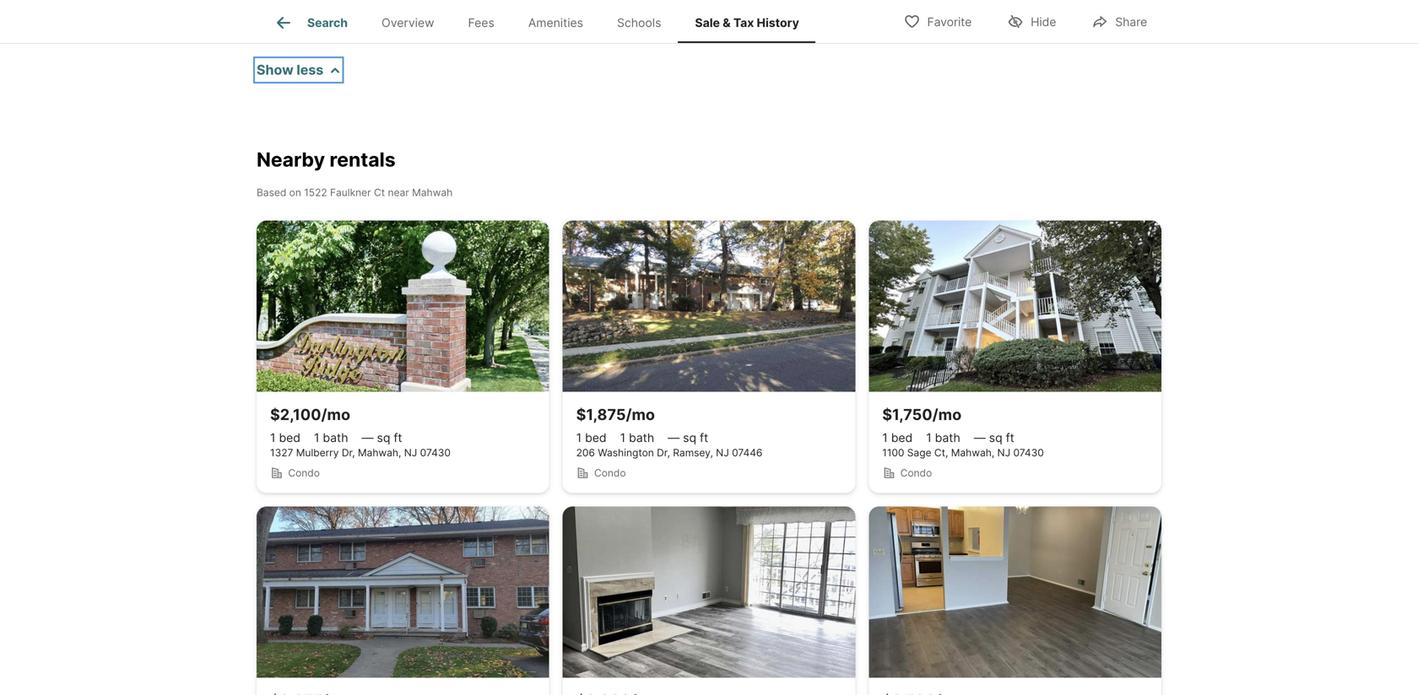 Task type: vqa. For each thing, say whether or not it's contained in the screenshot.
The '—' associated with $1,875 /mo
yes



Task type: locate. For each thing, give the bounding box(es) containing it.
2 — sq ft from the left
[[668, 431, 708, 445]]

dr, left ramsey,
[[657, 447, 670, 459]]

1 horizontal spatial nj
[[716, 447, 729, 459]]

bed for $1,875
[[585, 431, 607, 445]]

1 bath up mulberry
[[314, 431, 348, 445]]

2 horizontal spatial condo
[[900, 467, 932, 479]]

3 sq from the left
[[989, 431, 1003, 445]]

condo for $1,875
[[594, 467, 626, 479]]

sale
[[695, 15, 720, 30]]

3 — from the left
[[974, 431, 986, 445]]

07430
[[420, 447, 451, 459], [1013, 447, 1044, 459]]

1 bed from the left
[[279, 431, 301, 445]]

2 1 bath from the left
[[620, 431, 654, 445]]

1 horizontal spatial — sq ft
[[668, 431, 708, 445]]

3 bed from the left
[[891, 431, 913, 445]]

photo of 206 washington dr, ramsey, nj 07446 image
[[563, 221, 855, 392]]

1 up 1100
[[882, 431, 888, 445]]

/mo up ct,
[[932, 406, 962, 424]]

bath up ct,
[[935, 431, 960, 445]]

1 horizontal spatial 07430
[[1013, 447, 1044, 459]]

overview
[[382, 15, 434, 30]]

1 bath from the left
[[323, 431, 348, 445]]

0 horizontal spatial mahwah,
[[358, 447, 401, 459]]

1 horizontal spatial sq
[[683, 431, 696, 445]]

1 sq from the left
[[377, 431, 390, 445]]

— sq ft
[[362, 431, 402, 445], [668, 431, 708, 445], [974, 431, 1014, 445]]

show
[[257, 61, 293, 78]]

— sq ft up ramsey,
[[668, 431, 708, 445]]

2 horizontal spatial sq
[[989, 431, 1003, 445]]

1 up 206
[[576, 431, 582, 445]]

nj
[[404, 447, 417, 459], [716, 447, 729, 459], [997, 447, 1011, 459]]

ft up ramsey,
[[700, 431, 708, 445]]

2 horizontal spatial 1 bath
[[926, 431, 960, 445]]

0 horizontal spatial dr,
[[342, 447, 355, 459]]

1 bed up 1100
[[882, 431, 913, 445]]

1 horizontal spatial —
[[668, 431, 680, 445]]

0 horizontal spatial /mo
[[321, 406, 350, 424]]

2 sq from the left
[[683, 431, 696, 445]]

3 1 bed from the left
[[882, 431, 913, 445]]

near
[[388, 187, 409, 199]]

0 horizontal spatial 1 bath
[[314, 431, 348, 445]]

0 horizontal spatial condo
[[288, 467, 320, 479]]

condo down sage
[[900, 467, 932, 479]]

2 condo from the left
[[594, 467, 626, 479]]

based on 1522 faulkner ct near mahwah
[[257, 187, 453, 199]]

condo for $2,100
[[288, 467, 320, 479]]

3 — sq ft from the left
[[974, 431, 1014, 445]]

washington
[[598, 447, 654, 459]]

1 1 bath from the left
[[314, 431, 348, 445]]

bed up 206
[[585, 431, 607, 445]]

condo
[[288, 467, 320, 479], [594, 467, 626, 479], [900, 467, 932, 479]]

3 /mo from the left
[[932, 406, 962, 424]]

1 bed
[[270, 431, 301, 445], [576, 431, 607, 445], [882, 431, 913, 445]]

mahwah
[[412, 187, 453, 199]]

1 bed up 206
[[576, 431, 607, 445]]

2 horizontal spatial /mo
[[932, 406, 962, 424]]

0 horizontal spatial nj
[[404, 447, 417, 459]]

0 horizontal spatial 07430
[[420, 447, 451, 459]]

sq for $1,750 /mo
[[989, 431, 1003, 445]]

bath
[[323, 431, 348, 445], [629, 431, 654, 445], [935, 431, 960, 445]]

/mo for $1,750
[[932, 406, 962, 424]]

favorite
[[927, 15, 972, 29]]

photo of 1327 mulberry dr, mahwah, nj 07430 image
[[257, 221, 549, 392]]

1 — from the left
[[362, 431, 374, 445]]

1 mahwah, from the left
[[358, 447, 401, 459]]

1 horizontal spatial dr,
[[657, 447, 670, 459]]

1 horizontal spatial /mo
[[626, 406, 655, 424]]

0 horizontal spatial ft
[[394, 431, 402, 445]]

1 horizontal spatial mahwah,
[[951, 447, 995, 459]]

1 nj from the left
[[404, 447, 417, 459]]

ft up 1327 mulberry dr, mahwah, nj 07430
[[394, 431, 402, 445]]

nj for $2,100 /mo
[[404, 447, 417, 459]]

overview tab
[[365, 3, 451, 43]]

mahwah, for $2,100 /mo
[[358, 447, 401, 459]]

3 bath from the left
[[935, 431, 960, 445]]

1 condo from the left
[[288, 467, 320, 479]]

07430 for $2,100 /mo
[[420, 447, 451, 459]]

1 up sage
[[926, 431, 932, 445]]

tab list
[[257, 0, 830, 43]]

bed
[[279, 431, 301, 445], [585, 431, 607, 445], [891, 431, 913, 445]]

bath for $1,750 /mo
[[935, 431, 960, 445]]

sale & tax history tab
[[678, 3, 816, 43]]

1 bath for $2,100
[[314, 431, 348, 445]]

mahwah, right mulberry
[[358, 447, 401, 459]]

bed for $1,750
[[891, 431, 913, 445]]

2 horizontal spatial bath
[[935, 431, 960, 445]]

nj for $1,875 /mo
[[716, 447, 729, 459]]

0 horizontal spatial —
[[362, 431, 374, 445]]

1 up washington
[[620, 431, 626, 445]]

$2,100 /mo
[[270, 406, 350, 424]]

— up 206 washington dr, ramsey, nj 07446
[[668, 431, 680, 445]]

3 condo from the left
[[900, 467, 932, 479]]

1100
[[882, 447, 904, 459]]

sq
[[377, 431, 390, 445], [683, 431, 696, 445], [989, 431, 1003, 445]]

1 bed for $1,750
[[882, 431, 913, 445]]

1 bed up 1327 on the bottom of page
[[270, 431, 301, 445]]

2 07430 from the left
[[1013, 447, 1044, 459]]

1 1 bed from the left
[[270, 431, 301, 445]]

sq up 1100 sage ct, mahwah, nj 07430
[[989, 431, 1003, 445]]

bath for $2,100 /mo
[[323, 431, 348, 445]]

0 horizontal spatial bath
[[323, 431, 348, 445]]

1 bath up ct,
[[926, 431, 960, 445]]

1 up mulberry
[[314, 431, 320, 445]]

3 nj from the left
[[997, 447, 1011, 459]]

ft up 1100 sage ct, mahwah, nj 07430
[[1006, 431, 1014, 445]]

fees tab
[[451, 3, 511, 43]]

1 horizontal spatial condo
[[594, 467, 626, 479]]

sq for $1,875 /mo
[[683, 431, 696, 445]]

1 dr, from the left
[[342, 447, 355, 459]]

1 horizontal spatial 1 bed
[[576, 431, 607, 445]]

1
[[270, 431, 276, 445], [314, 431, 320, 445], [576, 431, 582, 445], [620, 431, 626, 445], [882, 431, 888, 445], [926, 431, 932, 445]]

1 horizontal spatial bed
[[585, 431, 607, 445]]

1 07430 from the left
[[420, 447, 451, 459]]

2 ft from the left
[[700, 431, 708, 445]]

nearby rentals
[[257, 148, 396, 171]]

2 1 bed from the left
[[576, 431, 607, 445]]

2 horizontal spatial ft
[[1006, 431, 1014, 445]]

hide button
[[993, 4, 1071, 38]]

bed up 1327 on the bottom of page
[[279, 431, 301, 445]]

/mo up washington
[[626, 406, 655, 424]]

1 bath up washington
[[620, 431, 654, 445]]

condo down washington
[[594, 467, 626, 479]]

ft
[[394, 431, 402, 445], [700, 431, 708, 445], [1006, 431, 1014, 445]]

/mo for $1,875
[[626, 406, 655, 424]]

dr, right mulberry
[[342, 447, 355, 459]]

2 bed from the left
[[585, 431, 607, 445]]

$1,750
[[882, 406, 932, 424]]

— up 1327 mulberry dr, mahwah, nj 07430
[[362, 431, 374, 445]]

3 ft from the left
[[1006, 431, 1014, 445]]

2 bath from the left
[[629, 431, 654, 445]]

tax
[[733, 15, 754, 30]]

dr,
[[342, 447, 355, 459], [657, 447, 670, 459]]

amenities
[[528, 15, 583, 30]]

—
[[362, 431, 374, 445], [668, 431, 680, 445], [974, 431, 986, 445]]

2 nj from the left
[[716, 447, 729, 459]]

based
[[257, 187, 286, 199]]

1 bed for $1,875
[[576, 431, 607, 445]]

1 horizontal spatial ft
[[700, 431, 708, 445]]

— sq ft up 1100 sage ct, mahwah, nj 07430
[[974, 431, 1014, 445]]

3 1 bath from the left
[[926, 431, 960, 445]]

faulkner
[[330, 187, 371, 199]]

sq up 1327 mulberry dr, mahwah, nj 07430
[[377, 431, 390, 445]]

amenities tab
[[511, 3, 600, 43]]

/mo
[[321, 406, 350, 424], [626, 406, 655, 424], [932, 406, 962, 424]]

2 mahwah, from the left
[[951, 447, 995, 459]]

2 dr, from the left
[[657, 447, 670, 459]]

0 horizontal spatial bed
[[279, 431, 301, 445]]

0 horizontal spatial 1 bed
[[270, 431, 301, 445]]

photo of 1100 sage ct, mahwah, nj 07430 image
[[869, 221, 1161, 392]]

1 — sq ft from the left
[[362, 431, 402, 445]]

1 ft from the left
[[394, 431, 402, 445]]

0 horizontal spatial sq
[[377, 431, 390, 445]]

mahwah, right ct,
[[951, 447, 995, 459]]

1 bed for $2,100
[[270, 431, 301, 445]]

— sq ft up 1327 mulberry dr, mahwah, nj 07430
[[362, 431, 402, 445]]

sq up ramsey,
[[683, 431, 696, 445]]

mahwah,
[[358, 447, 401, 459], [951, 447, 995, 459]]

2 — from the left
[[668, 431, 680, 445]]

206 washington dr, ramsey, nj 07446
[[576, 447, 763, 459]]

share button
[[1077, 4, 1162, 38]]

/mo up mulberry
[[321, 406, 350, 424]]

2 horizontal spatial nj
[[997, 447, 1011, 459]]

1 up 1327 on the bottom of page
[[270, 431, 276, 445]]

5 1 from the left
[[882, 431, 888, 445]]

— up 1100 sage ct, mahwah, nj 07430
[[974, 431, 986, 445]]

bath up mulberry
[[323, 431, 348, 445]]

1 horizontal spatial 1 bath
[[620, 431, 654, 445]]

0 horizontal spatial — sq ft
[[362, 431, 402, 445]]

bath up washington
[[629, 431, 654, 445]]

2 horizontal spatial —
[[974, 431, 986, 445]]

— for $1,875 /mo
[[668, 431, 680, 445]]

1 /mo from the left
[[321, 406, 350, 424]]

bed up 1100
[[891, 431, 913, 445]]

2 horizontal spatial 1 bed
[[882, 431, 913, 445]]

condo down mulberry
[[288, 467, 320, 479]]

1 bath
[[314, 431, 348, 445], [620, 431, 654, 445], [926, 431, 960, 445]]

show less
[[257, 61, 324, 78]]

1 horizontal spatial bath
[[629, 431, 654, 445]]

2 /mo from the left
[[626, 406, 655, 424]]

1522
[[304, 187, 327, 199]]

dr, for $2,100 /mo
[[342, 447, 355, 459]]

2 horizontal spatial bed
[[891, 431, 913, 445]]

sq for $2,100 /mo
[[377, 431, 390, 445]]

2 horizontal spatial — sq ft
[[974, 431, 1014, 445]]



Task type: describe. For each thing, give the bounding box(es) containing it.
photo of 975 juniper way, mahwah, nj 07430 image
[[563, 507, 855, 678]]

photo of 1108 washington dr, ramsey, nj 07446 image
[[257, 507, 549, 678]]

dr, for $1,875 /mo
[[657, 447, 670, 459]]

4 1 from the left
[[620, 431, 626, 445]]

— sq ft for $1,750 /mo
[[974, 431, 1014, 445]]

share
[[1115, 15, 1147, 29]]

ct
[[374, 187, 385, 199]]

sage
[[907, 447, 932, 459]]

/mo for $2,100
[[321, 406, 350, 424]]

1 1 from the left
[[270, 431, 276, 445]]

ft for $1,875 /mo
[[700, 431, 708, 445]]

6 1 from the left
[[926, 431, 932, 445]]

show less button
[[257, 60, 340, 80]]

$1,875 /mo
[[576, 406, 655, 424]]

nj for $1,750 /mo
[[997, 447, 1011, 459]]

1 bath for $1,875
[[620, 431, 654, 445]]

ct,
[[934, 447, 948, 459]]

ft for $1,750 /mo
[[1006, 431, 1014, 445]]

$2,100
[[270, 406, 321, 424]]

favorite button
[[889, 4, 986, 38]]

1327
[[270, 447, 293, 459]]

condo for $1,750
[[900, 467, 932, 479]]

206
[[576, 447, 595, 459]]

3 1 from the left
[[576, 431, 582, 445]]

07446
[[732, 447, 763, 459]]

hide
[[1031, 15, 1056, 29]]

mulberry
[[296, 447, 339, 459]]

— for $1,750 /mo
[[974, 431, 986, 445]]

— for $2,100 /mo
[[362, 431, 374, 445]]

sale & tax history
[[695, 15, 799, 30]]

photo of 126 raintree ln #126, mahwah, nj 07430 image
[[869, 507, 1161, 678]]

07430 for $1,750 /mo
[[1013, 447, 1044, 459]]

history
[[757, 15, 799, 30]]

— sq ft for $2,100 /mo
[[362, 431, 402, 445]]

search link
[[274, 13, 348, 33]]

on
[[289, 187, 301, 199]]

tab list containing search
[[257, 0, 830, 43]]

schools tab
[[600, 3, 678, 43]]

bed for $2,100
[[279, 431, 301, 445]]

$1,750 /mo
[[882, 406, 962, 424]]

search
[[307, 15, 348, 30]]

1 bath for $1,750
[[926, 431, 960, 445]]

less
[[297, 61, 324, 78]]

2 1 from the left
[[314, 431, 320, 445]]

fees
[[468, 15, 494, 30]]

nearby
[[257, 148, 325, 171]]

bath for $1,875 /mo
[[629, 431, 654, 445]]

1327 mulberry dr, mahwah, nj 07430
[[270, 447, 451, 459]]

mahwah, for $1,750 /mo
[[951, 447, 995, 459]]

&
[[723, 15, 731, 30]]

— sq ft for $1,875 /mo
[[668, 431, 708, 445]]

rentals
[[330, 148, 396, 171]]

1100 sage ct, mahwah, nj 07430
[[882, 447, 1044, 459]]

ramsey,
[[673, 447, 713, 459]]

ft for $2,100 /mo
[[394, 431, 402, 445]]

schools
[[617, 15, 661, 30]]

$1,875
[[576, 406, 626, 424]]



